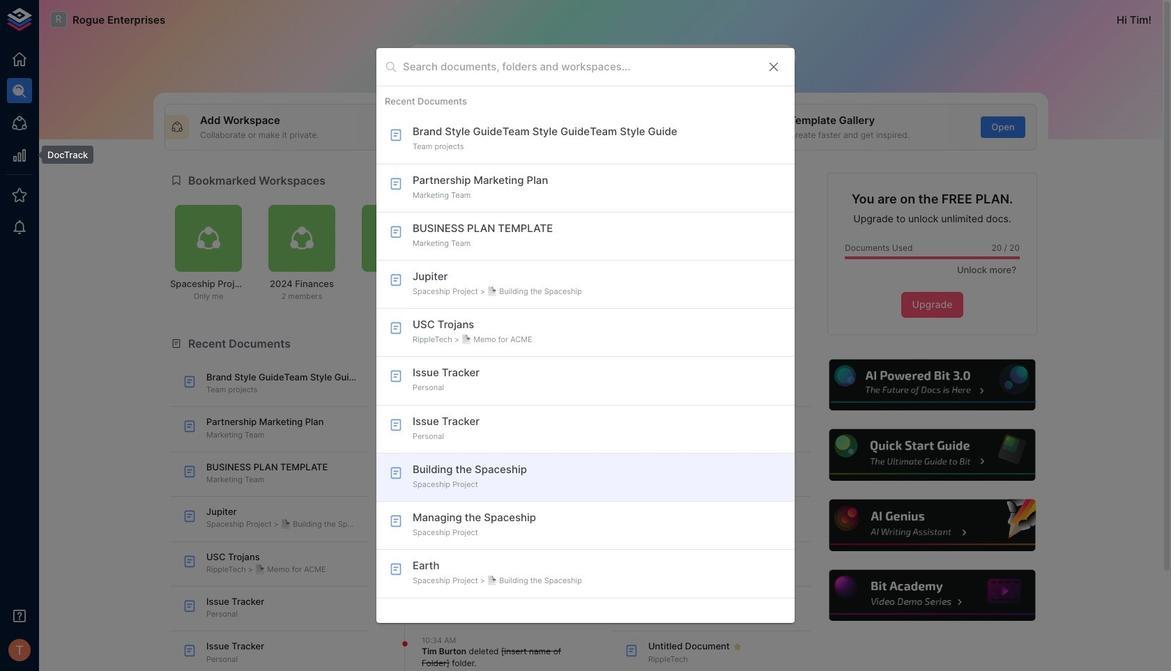 Task type: vqa. For each thing, say whether or not it's contained in the screenshot.
COMMENTS icon
no



Task type: locate. For each thing, give the bounding box(es) containing it.
3 help image from the top
[[828, 498, 1037, 553]]

4 help image from the top
[[828, 568, 1037, 624]]

help image
[[828, 357, 1037, 413], [828, 428, 1037, 483], [828, 498, 1037, 553], [828, 568, 1037, 624]]

Search documents, folders and workspaces... text field
[[403, 56, 756, 77]]

dialog
[[376, 48, 795, 624]]

tooltip
[[32, 146, 94, 164]]

2 help image from the top
[[828, 428, 1037, 483]]

1 help image from the top
[[828, 357, 1037, 413]]



